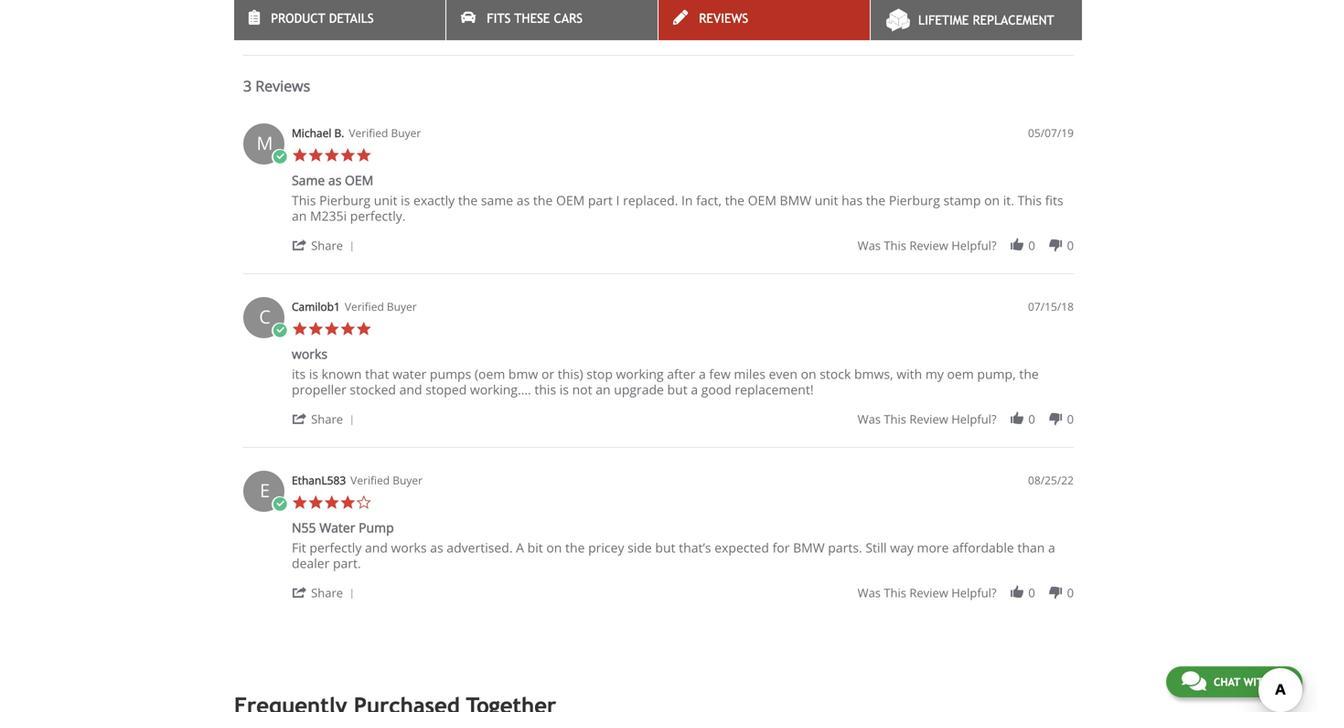 Task type: locate. For each thing, give the bounding box(es) containing it.
share image for m
[[292, 237, 308, 253]]

0 horizontal spatial on
[[547, 539, 562, 557]]

share button for c
[[292, 410, 361, 428]]

star image
[[292, 147, 308, 163], [308, 147, 324, 163], [340, 147, 356, 163], [308, 321, 324, 337], [340, 321, 356, 337], [356, 321, 372, 337], [308, 495, 324, 511], [324, 495, 340, 511], [340, 495, 356, 511]]

as inside 'n55 water pump fit perfectly and works as advertised. a bit on the pricey side but that's expected for bmw parts. still way more affordable than a dealer part.'
[[430, 539, 443, 557]]

more
[[917, 539, 949, 557]]

2 vertical spatial circle checkmark image
[[272, 497, 288, 513]]

review date 07/15/18 element
[[1028, 299, 1074, 315]]

1 horizontal spatial is
[[401, 192, 410, 209]]

is
[[401, 192, 410, 209], [309, 366, 318, 383], [560, 381, 569, 398]]

share button for e
[[292, 584, 361, 602]]

3 share button from the top
[[292, 584, 361, 602]]

seperator image
[[346, 415, 357, 426]]

share image for c
[[292, 411, 308, 427]]

1 share button from the top
[[292, 237, 361, 254]]

works up its
[[292, 345, 328, 363]]

1 vertical spatial works
[[391, 539, 427, 557]]

2 vertical spatial share
[[311, 585, 343, 602]]

verified right camilob1
[[345, 299, 384, 314]]

on inside the works its is known that water pumps (oem bmw or this) stop working after a few miles even on stock bmws, with my oem pump, the propeller stocked and stoped working.... this is not an upgrade but a good replacement!
[[801, 366, 817, 383]]

3 reviews
[[243, 76, 310, 96]]

comments image
[[1182, 671, 1207, 693]]

fits
[[1045, 192, 1064, 209]]

verified right b.
[[349, 125, 388, 140]]

share right share icon
[[311, 585, 343, 602]]

seperator image
[[346, 242, 357, 253], [346, 589, 357, 600]]

pierburg left stamp
[[889, 192, 940, 209]]

was this review helpful? for c
[[858, 411, 997, 428]]

3 share from the top
[[311, 585, 343, 602]]

1 vertical spatial an
[[596, 381, 611, 398]]

2 vertical spatial verified
[[351, 473, 390, 488]]

0 right vote down review by camilob1 on 15 jul 2018 "icon"
[[1067, 411, 1074, 428]]

1 horizontal spatial on
[[801, 366, 817, 383]]

1 seperator image from the top
[[346, 242, 357, 253]]

0 vertical spatial was this review helpful?
[[858, 237, 997, 254]]

way
[[890, 539, 914, 557]]

a inside 'n55 water pump fit perfectly and works as advertised. a bit on the pricey side but that's expected for bmw parts. still way more affordable than a dealer part.'
[[1048, 539, 1056, 557]]

ethanl583 verified buyer
[[292, 473, 423, 488]]

verified buyer heading for c
[[345, 299, 417, 315]]

verified buyer heading right camilob1
[[345, 299, 417, 315]]

0 horizontal spatial unit
[[374, 192, 398, 209]]

and inside the works its is known that water pumps (oem bmw or this) stop working after a few miles even on stock bmws, with my oem pump, the propeller stocked and stoped working.... this is not an upgrade but a good replacement!
[[399, 381, 422, 398]]

share button down m235i
[[292, 237, 361, 254]]

but right side
[[655, 539, 676, 557]]

2 seperator image from the top
[[346, 589, 357, 600]]

1 vertical spatial share button
[[292, 410, 361, 428]]

buyer up water
[[387, 299, 417, 314]]

1 horizontal spatial and
[[399, 381, 422, 398]]

b.
[[334, 125, 344, 140]]

0 vertical spatial bmw
[[780, 192, 812, 209]]

1 horizontal spatial reviews
[[699, 11, 749, 26]]

group down affordable
[[858, 585, 1074, 602]]

verified for e
[[351, 473, 390, 488]]

n55 water pump fit perfectly and works as advertised. a bit on the pricey side but that's expected for bmw parts. still way more affordable than a dealer part.
[[292, 519, 1056, 572]]

1 group from the top
[[858, 237, 1074, 254]]

buyer up 'pump' at the left of page
[[393, 473, 423, 488]]

0 horizontal spatial an
[[292, 207, 307, 225]]

0 horizontal spatial pierburg
[[319, 192, 371, 209]]

2 horizontal spatial oem
[[748, 192, 777, 209]]

circle checkmark image
[[272, 149, 288, 165], [272, 323, 288, 339], [272, 497, 288, 513]]

with left "us"
[[1244, 676, 1271, 689]]

bmw right "for"
[[793, 539, 825, 557]]

0 vertical spatial with
[[897, 366, 922, 383]]

as right same
[[328, 172, 342, 189]]

0 vertical spatial share
[[311, 237, 343, 254]]

1 was from the top
[[858, 237, 881, 254]]

2 vertical spatial on
[[547, 539, 562, 557]]

share button
[[292, 237, 361, 254], [292, 410, 361, 428], [292, 584, 361, 602]]

michael
[[292, 125, 332, 140]]

cars
[[554, 11, 583, 26]]

works down 'pump' at the left of page
[[391, 539, 427, 557]]

2 share image from the top
[[292, 411, 308, 427]]

0 vertical spatial review
[[910, 237, 949, 254]]

works inside the works its is known that water pumps (oem bmw or this) stop working after a few miles even on stock bmws, with my oem pump, the propeller stocked and stoped working.... this is not an upgrade but a good replacement!
[[292, 345, 328, 363]]

tab panel
[[234, 114, 1083, 621]]

1 vertical spatial share
[[311, 411, 343, 428]]

pumps
[[430, 366, 471, 383]]

2 was this review helpful? from the top
[[858, 411, 997, 428]]

2 horizontal spatial as
[[517, 192, 530, 209]]

1 vertical spatial was this review helpful?
[[858, 411, 997, 428]]

seperator image down m235i
[[346, 242, 357, 253]]

bmw left has at the top
[[780, 192, 812, 209]]

but
[[667, 381, 688, 398], [655, 539, 676, 557]]

2 vertical spatial verified buyer heading
[[351, 473, 423, 489]]

0 horizontal spatial with
[[897, 366, 922, 383]]

reviews
[[699, 11, 749, 26], [256, 76, 310, 96]]

was this review helpful? down stamp
[[858, 237, 997, 254]]

vote down review by michael b. on  7 may 2019 image
[[1048, 237, 1064, 253]]

verified buyer heading
[[349, 125, 421, 141], [345, 299, 417, 315], [351, 473, 423, 489]]

helpful? left 'vote up review by ethanl583 on 25 aug 2022' image
[[952, 585, 997, 602]]

helpful? left vote up review by michael b. on  7 may 2019 icon
[[952, 237, 997, 254]]

share button down dealer
[[292, 584, 361, 602]]

2 was from the top
[[858, 411, 881, 428]]

1 vertical spatial share image
[[292, 411, 308, 427]]

1 vertical spatial bmw
[[793, 539, 825, 557]]

the left pricey
[[565, 539, 585, 557]]

verified buyer heading up empty star icon
[[351, 473, 423, 489]]

1 share image from the top
[[292, 237, 308, 253]]

share left seperator image
[[311, 411, 343, 428]]

1 review from the top
[[910, 237, 949, 254]]

reviews inside "link"
[[699, 11, 749, 26]]

1 vertical spatial seperator image
[[346, 589, 357, 600]]

2 horizontal spatial on
[[985, 192, 1000, 209]]

helpful? for m
[[952, 237, 997, 254]]

0 vertical spatial an
[[292, 207, 307, 225]]

on inside "same as oem this pierburg unit is exactly the same as the oem part i replaced. in fact, the oem bmw unit has the pierburg stamp on it. this fits an m235i perfectly."
[[985, 192, 1000, 209]]

verified up empty star icon
[[351, 473, 390, 488]]

1 this from the left
[[292, 192, 316, 209]]

vote up review by michael b. on  7 may 2019 image
[[1009, 237, 1025, 253]]

same
[[481, 192, 513, 209]]

fits these cars
[[487, 11, 583, 26]]

vote down review by camilob1 on 15 jul 2018 image
[[1048, 411, 1064, 427]]

1 circle checkmark image from the top
[[272, 149, 288, 165]]

the right pump,
[[1020, 366, 1039, 383]]

group down oem
[[858, 411, 1074, 428]]

1 was this review helpful? from the top
[[858, 237, 997, 254]]

was for m
[[858, 237, 881, 254]]

0 horizontal spatial works
[[292, 345, 328, 363]]

an
[[292, 207, 307, 225], [596, 381, 611, 398]]

2 vertical spatial was
[[858, 585, 881, 602]]

was this review helpful? down more
[[858, 585, 997, 602]]

1 horizontal spatial works
[[391, 539, 427, 557]]

1 horizontal spatial this
[[1018, 192, 1042, 209]]

2 vertical spatial as
[[430, 539, 443, 557]]

was this review helpful? down my
[[858, 411, 997, 428]]

2 vertical spatial review
[[910, 585, 949, 602]]

on right bit
[[547, 539, 562, 557]]

buyer right b.
[[391, 125, 421, 140]]

1 helpful? from the top
[[952, 237, 997, 254]]

1 vertical spatial circle checkmark image
[[272, 323, 288, 339]]

review down more
[[910, 585, 949, 602]]

review
[[910, 237, 949, 254], [910, 411, 949, 428], [910, 585, 949, 602]]

1 horizontal spatial oem
[[556, 192, 585, 209]]

as left advertised.
[[430, 539, 443, 557]]

verified buyer heading right b.
[[349, 125, 421, 141]]

stoped
[[426, 381, 467, 398]]

1 horizontal spatial unit
[[815, 192, 838, 209]]

replacement
[[973, 13, 1055, 27]]

1 vertical spatial verified buyer heading
[[345, 299, 417, 315]]

share image
[[292, 237, 308, 253], [292, 411, 308, 427]]

2 circle checkmark image from the top
[[272, 323, 288, 339]]

2 unit from the left
[[815, 192, 838, 209]]

n55 water pump heading
[[292, 519, 394, 540]]

pricey
[[588, 539, 624, 557]]

as
[[328, 172, 342, 189], [517, 192, 530, 209], [430, 539, 443, 557]]

but right 'upgrade'
[[667, 381, 688, 398]]

0 vertical spatial on
[[985, 192, 1000, 209]]

1 horizontal spatial with
[[1244, 676, 1271, 689]]

vote up review by ethanl583 on 25 aug 2022 image
[[1009, 585, 1025, 601]]

unit
[[374, 192, 398, 209], [815, 192, 838, 209]]

rating image
[[243, 0, 445, 32]]

this)
[[558, 366, 583, 383]]

seperator image down the part.
[[346, 589, 357, 600]]

review date 08/25/22 element
[[1028, 473, 1074, 489]]

product details link
[[234, 0, 446, 40]]

0 vertical spatial helpful?
[[952, 237, 997, 254]]

1 vertical spatial verified
[[345, 299, 384, 314]]

after
[[667, 366, 696, 383]]

helpful? for e
[[952, 585, 997, 602]]

2 vertical spatial helpful?
[[952, 585, 997, 602]]

3 was from the top
[[858, 585, 881, 602]]

0 vertical spatial seperator image
[[346, 242, 357, 253]]

was down has at the top
[[858, 237, 881, 254]]

0 horizontal spatial reviews
[[256, 76, 310, 96]]

oem
[[345, 172, 374, 189], [556, 192, 585, 209], [748, 192, 777, 209]]

0 horizontal spatial this
[[292, 192, 316, 209]]

circle checkmark image for c
[[272, 323, 288, 339]]

an right not
[[596, 381, 611, 398]]

and inside 'n55 water pump fit perfectly and works as advertised. a bit on the pricey side but that's expected for bmw parts. still way more affordable than a dealer part.'
[[365, 539, 388, 557]]

1 vertical spatial and
[[365, 539, 388, 557]]

0 vertical spatial and
[[399, 381, 422, 398]]

tab panel containing m
[[234, 114, 1083, 621]]

c
[[259, 304, 271, 329]]

0 horizontal spatial and
[[365, 539, 388, 557]]

2 vertical spatial buyer
[[393, 473, 423, 488]]

review down my
[[910, 411, 949, 428]]

0
[[1029, 237, 1035, 254], [1067, 237, 1074, 254], [1029, 411, 1035, 428], [1067, 411, 1074, 428], [1029, 585, 1035, 602], [1067, 585, 1074, 602]]

2 share from the top
[[311, 411, 343, 428]]

verified for c
[[345, 299, 384, 314]]

1 vertical spatial with
[[1244, 676, 1271, 689]]

fact,
[[696, 192, 722, 209]]

this
[[292, 192, 316, 209], [1018, 192, 1042, 209]]

in
[[682, 192, 693, 209]]

perfectly
[[310, 539, 362, 557]]

1 vertical spatial buyer
[[387, 299, 417, 314]]

0 vertical spatial but
[[667, 381, 688, 398]]

on left it.
[[985, 192, 1000, 209]]

3 was this review helpful? from the top
[[858, 585, 997, 602]]

0 horizontal spatial as
[[328, 172, 342, 189]]

1 horizontal spatial as
[[430, 539, 443, 557]]

share button for m
[[292, 237, 361, 254]]

but inside 'n55 water pump fit perfectly and works as advertised. a bit on the pricey side but that's expected for bmw parts. still way more affordable than a dealer part.'
[[655, 539, 676, 557]]

2 review from the top
[[910, 411, 949, 428]]

1 share from the top
[[311, 237, 343, 254]]

unit left exactly
[[374, 192, 398, 209]]

1 vertical spatial on
[[801, 366, 817, 383]]

group down stamp
[[858, 237, 1074, 254]]

share button down propeller
[[292, 410, 361, 428]]

star image
[[324, 147, 340, 163], [356, 147, 372, 163], [292, 321, 308, 337], [324, 321, 340, 337], [292, 495, 308, 511]]

side
[[628, 539, 652, 557]]

this down same
[[292, 192, 316, 209]]

review down stamp
[[910, 237, 949, 254]]

lifetime replacement
[[919, 13, 1055, 27]]

the
[[458, 192, 478, 209], [533, 192, 553, 209], [725, 192, 745, 209], [866, 192, 886, 209], [1020, 366, 1039, 383], [565, 539, 585, 557]]

0 vertical spatial circle checkmark image
[[272, 149, 288, 165]]

(oem
[[475, 366, 505, 383]]

n55
[[292, 519, 316, 537]]

3 review from the top
[[910, 585, 949, 602]]

2 group from the top
[[858, 411, 1074, 428]]

details
[[329, 11, 374, 26]]

works
[[292, 345, 328, 363], [391, 539, 427, 557]]

3 helpful? from the top
[[952, 585, 997, 602]]

dealer
[[292, 555, 330, 572]]

lifetime
[[919, 13, 969, 27]]

the right same on the left top of page
[[533, 192, 553, 209]]

oem left part
[[556, 192, 585, 209]]

as right same on the left top of page
[[517, 192, 530, 209]]

and down 'pump' at the left of page
[[365, 539, 388, 557]]

verified buyer heading for e
[[351, 473, 423, 489]]

unit left has at the top
[[815, 192, 838, 209]]

3 group from the top
[[858, 585, 1074, 602]]

is left exactly
[[401, 192, 410, 209]]

my
[[926, 366, 944, 383]]

an left m235i
[[292, 207, 307, 225]]

verified
[[349, 125, 388, 140], [345, 299, 384, 314], [351, 473, 390, 488]]

was this review helpful?
[[858, 237, 997, 254], [858, 411, 997, 428], [858, 585, 997, 602]]

on right even
[[801, 366, 817, 383]]

bmw
[[780, 192, 812, 209], [793, 539, 825, 557]]

0 right 'vote up review by ethanl583 on 25 aug 2022' image
[[1029, 585, 1035, 602]]

or
[[542, 366, 555, 383]]

1 vertical spatial group
[[858, 411, 1074, 428]]

was
[[858, 237, 881, 254], [858, 411, 881, 428], [858, 585, 881, 602]]

group
[[858, 237, 1074, 254], [858, 411, 1074, 428], [858, 585, 1074, 602]]

0 vertical spatial share button
[[292, 237, 361, 254]]

working....
[[470, 381, 531, 398]]

and
[[399, 381, 422, 398], [365, 539, 388, 557]]

3 circle checkmark image from the top
[[272, 497, 288, 513]]

0 vertical spatial as
[[328, 172, 342, 189]]

0 vertical spatial works
[[292, 345, 328, 363]]

share for c
[[311, 411, 343, 428]]

this right it.
[[1018, 192, 1042, 209]]

0 vertical spatial group
[[858, 237, 1074, 254]]

1 vertical spatial review
[[910, 411, 949, 428]]

pierburg
[[319, 192, 371, 209], [889, 192, 940, 209]]

and left stoped
[[399, 381, 422, 398]]

group for e
[[858, 585, 1074, 602]]

seperator image for m
[[346, 242, 357, 253]]

miles
[[734, 366, 766, 383]]

share
[[311, 237, 343, 254], [311, 411, 343, 428], [311, 585, 343, 602]]

it.
[[1003, 192, 1015, 209]]

was for c
[[858, 411, 881, 428]]

0 vertical spatial verified buyer heading
[[349, 125, 421, 141]]

share for m
[[311, 237, 343, 254]]

1 vertical spatial was
[[858, 411, 881, 428]]

oem up perfectly.
[[345, 172, 374, 189]]

share image up camilob1
[[292, 237, 308, 253]]

is right its
[[309, 366, 318, 383]]

vote up review by camilob1 on 15 jul 2018 image
[[1009, 411, 1025, 427]]

0 vertical spatial share image
[[292, 237, 308, 253]]

1 vertical spatial but
[[655, 539, 676, 557]]

1 horizontal spatial pierburg
[[889, 192, 940, 209]]

0 vertical spatial buyer
[[391, 125, 421, 140]]

2 vertical spatial share button
[[292, 584, 361, 602]]

its
[[292, 366, 306, 383]]

bmw
[[509, 366, 538, 383]]

2 helpful? from the top
[[952, 411, 997, 428]]

us
[[1274, 676, 1287, 689]]

1 vertical spatial reviews
[[256, 76, 310, 96]]

was down still at the right bottom of page
[[858, 585, 881, 602]]

is left not
[[560, 381, 569, 398]]

on
[[985, 192, 1000, 209], [801, 366, 817, 383], [547, 539, 562, 557]]

fits
[[487, 11, 511, 26]]

this
[[884, 237, 907, 254], [535, 381, 556, 398], [884, 411, 907, 428], [884, 585, 907, 602]]

2 vertical spatial group
[[858, 585, 1074, 602]]

few
[[709, 366, 731, 383]]

2 this from the left
[[1018, 192, 1042, 209]]

good
[[702, 381, 732, 398]]

buyer
[[391, 125, 421, 140], [387, 299, 417, 314], [393, 473, 423, 488]]

0 vertical spatial reviews
[[699, 11, 749, 26]]

share down m235i
[[311, 237, 343, 254]]

helpful? left vote up review by camilob1 on 15 jul 2018 image
[[952, 411, 997, 428]]

0 vertical spatial was
[[858, 237, 881, 254]]

with left my
[[897, 366, 922, 383]]

was down bmws,
[[858, 411, 881, 428]]

a right than
[[1048, 539, 1056, 557]]

with
[[897, 366, 922, 383], [1244, 676, 1271, 689]]

share image down propeller
[[292, 411, 308, 427]]

1 horizontal spatial an
[[596, 381, 611, 398]]

pierburg down same
[[319, 192, 371, 209]]

2 vertical spatial was this review helpful?
[[858, 585, 997, 602]]

i
[[616, 192, 620, 209]]

2 share button from the top
[[292, 410, 361, 428]]

vote down review by ethanl583 on 25 aug 2022 image
[[1048, 585, 1064, 601]]

oem right fact,
[[748, 192, 777, 209]]

affordable
[[953, 539, 1014, 557]]

1 vertical spatial helpful?
[[952, 411, 997, 428]]

group for c
[[858, 411, 1074, 428]]



Task type: vqa. For each thing, say whether or not it's contained in the screenshot.
the 'Remember Me'
no



Task type: describe. For each thing, give the bounding box(es) containing it.
1 unit from the left
[[374, 192, 398, 209]]

chat
[[1214, 676, 1241, 689]]

3
[[243, 76, 252, 96]]

the right fact,
[[725, 192, 745, 209]]

product
[[271, 11, 325, 26]]

but inside the works its is known that water pumps (oem bmw or this) stop working after a few miles even on stock bmws, with my oem pump, the propeller stocked and stoped working.... this is not an upgrade but a good replacement!
[[667, 381, 688, 398]]

fits these cars link
[[446, 0, 658, 40]]

share for e
[[311, 585, 343, 602]]

michael b. verified buyer
[[292, 125, 421, 140]]

bmw inside "same as oem this pierburg unit is exactly the same as the oem part i replaced. in fact, the oem bmw unit has the pierburg stamp on it. this fits an m235i perfectly."
[[780, 192, 812, 209]]

chat with us
[[1214, 676, 1287, 689]]

group for m
[[858, 237, 1074, 254]]

pump
[[359, 519, 394, 537]]

m235i
[[310, 207, 347, 225]]

still
[[866, 539, 887, 557]]

a
[[516, 539, 524, 557]]

for
[[773, 539, 790, 557]]

bit
[[528, 539, 543, 557]]

1 pierburg from the left
[[319, 192, 371, 209]]

buyer for c
[[387, 299, 417, 314]]

than
[[1018, 539, 1045, 557]]

chat with us link
[[1166, 667, 1303, 698]]

2 horizontal spatial is
[[560, 381, 569, 398]]

replacement!
[[735, 381, 814, 398]]

0 right vote down review by ethanl583 on 25 aug 2022 icon
[[1067, 585, 1074, 602]]

review date 05/07/19 element
[[1028, 125, 1074, 141]]

circle checkmark image for e
[[272, 497, 288, 513]]

0 vertical spatial verified
[[349, 125, 388, 140]]

lifetime replacement link
[[871, 0, 1082, 40]]

a left few
[[699, 366, 706, 383]]

perfectly.
[[350, 207, 406, 225]]

parts.
[[828, 539, 862, 557]]

same
[[292, 172, 325, 189]]

camilob1
[[292, 299, 340, 314]]

buyer for e
[[393, 473, 423, 488]]

stamp
[[944, 192, 981, 209]]

water
[[393, 366, 427, 383]]

stocked
[[350, 381, 396, 398]]

this for e
[[884, 585, 907, 602]]

05/07/19
[[1028, 125, 1074, 140]]

works its is known that water pumps (oem bmw or this) stop working after a few miles even on stock bmws, with my oem pump, the propeller stocked and stoped working.... this is not an upgrade but a good replacement!
[[292, 345, 1039, 398]]

working
[[616, 366, 664, 383]]

the left same on the left top of page
[[458, 192, 478, 209]]

images & videos image
[[458, 0, 660, 32]]

0 right vote up review by camilob1 on 15 jul 2018 image
[[1029, 411, 1035, 428]]

that's
[[679, 539, 711, 557]]

review for c
[[910, 411, 949, 428]]

an inside the works its is known that water pumps (oem bmw or this) stop working after a few miles even on stock bmws, with my oem pump, the propeller stocked and stoped working.... this is not an upgrade but a good replacement!
[[596, 381, 611, 398]]

works heading
[[292, 345, 328, 366]]

this for c
[[884, 411, 907, 428]]

works inside 'n55 water pump fit perfectly and works as advertised. a bit on the pricey side but that's expected for bmw parts. still way more affordable than a dealer part.'
[[391, 539, 427, 557]]

on inside 'n55 water pump fit perfectly and works as advertised. a bit on the pricey side but that's expected for bmw parts. still way more affordable than a dealer part.'
[[547, 539, 562, 557]]

bmws,
[[855, 366, 894, 383]]

this inside the works its is known that water pumps (oem bmw or this) stop working after a few miles even on stock bmws, with my oem pump, the propeller stocked and stoped working.... this is not an upgrade but a good replacement!
[[535, 381, 556, 398]]

exactly
[[414, 192, 455, 209]]

07/15/18
[[1028, 299, 1074, 314]]

e
[[260, 478, 270, 503]]

stop
[[587, 366, 613, 383]]

0 horizontal spatial oem
[[345, 172, 374, 189]]

has
[[842, 192, 863, 209]]

not
[[572, 381, 592, 398]]

m
[[257, 130, 273, 156]]

stock
[[820, 366, 851, 383]]

is inside "same as oem this pierburg unit is exactly the same as the oem part i replaced. in fact, the oem bmw unit has the pierburg stamp on it. this fits an m235i perfectly."
[[401, 192, 410, 209]]

same as oem heading
[[292, 172, 374, 193]]

part.
[[333, 555, 361, 572]]

2 pierburg from the left
[[889, 192, 940, 209]]

expected
[[715, 539, 769, 557]]

0 right vote down review by michael b. on  7 may 2019 image
[[1067, 237, 1074, 254]]

verified buyer heading for m
[[349, 125, 421, 141]]

upgrade
[[614, 381, 664, 398]]

propeller
[[292, 381, 347, 398]]

review for e
[[910, 585, 949, 602]]

part
[[588, 192, 613, 209]]

product details
[[271, 11, 374, 26]]

1 vertical spatial as
[[517, 192, 530, 209]]

replaced.
[[623, 192, 678, 209]]

helpful? for c
[[952, 411, 997, 428]]

circle checkmark image for m
[[272, 149, 288, 165]]

was this review helpful? for m
[[858, 237, 997, 254]]

share image
[[292, 585, 308, 601]]

pump,
[[977, 366, 1016, 383]]

empty star image
[[356, 495, 372, 511]]

08/25/22
[[1028, 473, 1074, 488]]

an inside "same as oem this pierburg unit is exactly the same as the oem part i replaced. in fact, the oem bmw unit has the pierburg stamp on it. this fits an m235i perfectly."
[[292, 207, 307, 225]]

0 horizontal spatial is
[[309, 366, 318, 383]]

even
[[769, 366, 798, 383]]

this for m
[[884, 237, 907, 254]]

the inside 'n55 water pump fit perfectly and works as advertised. a bit on the pricey side but that's expected for bmw parts. still way more affordable than a dealer part.'
[[565, 539, 585, 557]]

bmw inside 'n55 water pump fit perfectly and works as advertised. a bit on the pricey side but that's expected for bmw parts. still way more affordable than a dealer part.'
[[793, 539, 825, 557]]

these
[[515, 11, 550, 26]]

was for e
[[858, 585, 881, 602]]

water
[[319, 519, 355, 537]]

advertised.
[[447, 539, 513, 557]]

fit
[[292, 539, 306, 557]]

the inside the works its is known that water pumps (oem bmw or this) stop working after a few miles even on stock bmws, with my oem pump, the propeller stocked and stoped working.... this is not an upgrade but a good replacement!
[[1020, 366, 1039, 383]]

with inside the works its is known that water pumps (oem bmw or this) stop working after a few miles even on stock bmws, with my oem pump, the propeller stocked and stoped working.... this is not an upgrade but a good replacement!
[[897, 366, 922, 383]]

a left good
[[691, 381, 698, 398]]

ethanl583
[[292, 473, 346, 488]]

reviews link
[[659, 0, 870, 40]]

seperator image for e
[[346, 589, 357, 600]]

camilob1 verified buyer
[[292, 299, 417, 314]]

same as oem this pierburg unit is exactly the same as the oem part i replaced. in fact, the oem bmw unit has the pierburg stamp on it. this fits an m235i perfectly.
[[292, 172, 1064, 225]]

the right has at the top
[[866, 192, 886, 209]]

oem
[[947, 366, 974, 383]]

0 right vote up review by michael b. on  7 may 2019 icon
[[1029, 237, 1035, 254]]

that
[[365, 366, 389, 383]]

known
[[322, 366, 362, 383]]

was this review helpful? for e
[[858, 585, 997, 602]]

review for m
[[910, 237, 949, 254]]



